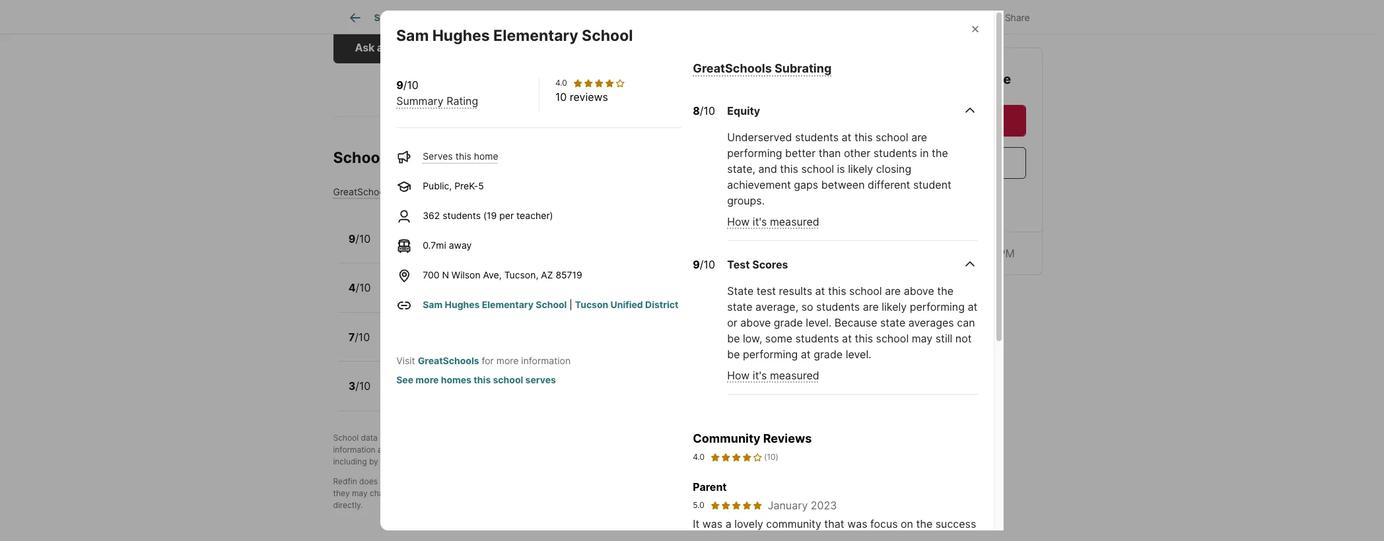 Task type: locate. For each thing, give the bounding box(es) containing it.
serves down middle on the left of page
[[443, 290, 474, 301]]

1 vertical spatial 8
[[427, 290, 433, 301]]

school up sam hughes elementary school link
[[474, 276, 509, 289]]

at up other
[[842, 131, 852, 144]]

use
[[733, 433, 747, 443]]

1 measured from the top
[[770, 215, 820, 229]]

some
[[766, 332, 793, 345]]

9 /10 for public, prek-5 • serves this home • 0.7mi
[[349, 232, 371, 245]]

call
[[517, 41, 536, 54]]

home down 700 n wilson ave, tucson, az 85719
[[495, 290, 519, 301]]

for right out
[[394, 6, 411, 20]]

and up the achievement
[[759, 162, 777, 176]]

are up 'enrollment'
[[642, 477, 653, 487]]

0 vertical spatial sam
[[396, 27, 429, 45]]

the inside state test results at this school are above the state average, so students are likely performing at or above grade level.  because state averages can be low, some students at this school may still not be performing at grade level.
[[938, 285, 954, 298]]

public, up mansfeld
[[386, 241, 415, 252]]

700 n wilson ave, tucson, az 85719
[[423, 270, 583, 281]]

search
[[374, 12, 406, 23]]

0 vertical spatial as
[[422, 445, 431, 455]]

share
[[1005, 12, 1030, 23]]

a right ask
[[377, 41, 383, 54]]

above up low,
[[741, 316, 771, 330]]

boundaries
[[597, 477, 639, 487]]

2 vertical spatial information
[[333, 445, 376, 455]]

1 vertical spatial more
[[497, 356, 519, 367]]

2 measured from the top
[[770, 369, 820, 382]]

likely down today:
[[882, 301, 907, 314]]

the inside it was a lovely community that was focus on the success of our children.
[[917, 518, 933, 531]]

1 horizontal spatial 4.0
[[693, 453, 705, 463]]

0 vertical spatial rating 4.0 out of 5 element
[[573, 78, 625, 89]]

redfin up investigation
[[583, 433, 607, 443]]

data
[[361, 433, 378, 443]]

or inside state test results at this school are above the state average, so students are likely performing at or above grade level.  because state averages can be low, some students at this school may still not be performing at grade level.
[[728, 316, 738, 330]]

1 vertical spatial by
[[369, 457, 378, 467]]

10
[[556, 91, 567, 104]]

more right search
[[413, 6, 443, 20]]

schools tab
[[692, 2, 756, 34]]

how it's measured down groups.
[[728, 215, 820, 229]]

sam inside sam hughes elementary school public, prek-5 • serves this home • 0.7mi
[[386, 226, 408, 240]]

elementary inside sam hughes elementary school element
[[494, 27, 579, 45]]

1 horizontal spatial for
[[482, 356, 494, 367]]

greatschools inside , a nonprofit organization. redfin recommends buyers and renters use greatschools information and ratings as a
[[749, 433, 799, 443]]

how it's measured for be
[[728, 369, 820, 382]]

summary down question
[[396, 95, 444, 108]]

0 vertical spatial rating
[[447, 95, 478, 108]]

visiting
[[439, 457, 465, 467]]

0 vertical spatial serves
[[423, 151, 453, 162]]

it's down low,
[[753, 369, 767, 382]]

tucson
[[575, 300, 609, 311]]

desired
[[683, 445, 711, 455]]

as inside school service boundaries are intended to be used as a reference only; they may change and are not
[[733, 477, 742, 487]]

9 inside 9 /10 summary rating
[[396, 79, 403, 92]]

0 vertical spatial is
[[837, 162, 845, 176]]

state,
[[728, 162, 756, 176]]

prek- up 700
[[417, 241, 441, 252]]

1 vertical spatial 9
[[349, 232, 356, 245]]

information up serves
[[521, 356, 571, 367]]

a right ,
[[490, 433, 494, 443]]

test scores button
[[728, 246, 978, 283]]

hughes down overview
[[433, 27, 490, 45]]

0 vertical spatial likely
[[848, 162, 873, 176]]

state right because
[[881, 316, 906, 330]]

2 how it's measured link from the top
[[728, 369, 820, 382]]

school inside mansfeld middle school public, 6-8 • serves this home • 1.5mi
[[474, 276, 509, 289]]

3
[[349, 380, 356, 393]]

out
[[943, 12, 959, 23]]

2 vertical spatial not
[[430, 489, 442, 499]]

information up the including
[[333, 445, 376, 455]]

1 horizontal spatial rating 4.0 out of 5 element
[[710, 452, 763, 464]]

0 horizontal spatial for
[[394, 6, 411, 20]]

az
[[541, 270, 553, 281]]

by up does
[[369, 457, 378, 467]]

not inside state test results at this school are above the state average, so students are likely performing at or above grade level.  because state averages can be low, some students at this school may still not be performing at grade level.
[[956, 332, 972, 345]]

information inside sam hughes elementary school dialog
[[521, 356, 571, 367]]

school service boundaries are intended to be used as a reference only; they may change and are not
[[333, 477, 807, 499]]

0 horizontal spatial not
[[380, 477, 392, 487]]

700
[[423, 270, 440, 281]]

0 horizontal spatial 8
[[427, 290, 433, 301]]

be down state in the right bottom of the page
[[728, 348, 740, 361]]

change
[[370, 489, 398, 499]]

to down recommends
[[614, 445, 621, 455]]

2 vertical spatial public,
[[386, 290, 415, 301]]

8 inside sam hughes elementary school dialog
[[693, 104, 700, 118]]

service
[[568, 477, 595, 487]]

nonprofit
[[496, 433, 530, 443]]

grade up some
[[774, 316, 803, 330]]

x-out
[[934, 12, 959, 23]]

1 vertical spatial grade
[[814, 348, 843, 361]]

1 horizontal spatial schools
[[707, 12, 742, 23]]

1 vertical spatial how
[[728, 369, 750, 382]]

a down rating 5.0 out of 5 element
[[726, 518, 732, 531]]

at inside underserved students at this school are performing better than other students in the state, and this school is likely closing achievement gaps between different student groups.
[[842, 131, 852, 144]]

2 vertical spatial elementary
[[482, 300, 534, 311]]

0 horizontal spatial was
[[703, 518, 723, 531]]

1 vertical spatial sam
[[386, 226, 408, 240]]

0 horizontal spatial schools
[[333, 149, 393, 167]]

school
[[582, 27, 633, 45], [515, 226, 550, 240], [474, 276, 509, 289], [536, 300, 567, 311], [499, 374, 535, 387], [333, 433, 359, 443], [540, 477, 566, 487]]

0 vertical spatial information
[[446, 6, 513, 20]]

1 vertical spatial how it's measured link
[[728, 369, 820, 382]]

0 vertical spatial 4.0
[[556, 78, 567, 88]]

0 horizontal spatial 5
[[441, 241, 447, 252]]

rating 4.0 out of 5 element
[[573, 78, 625, 89], [710, 452, 763, 464]]

1 vertical spatial schools
[[333, 149, 393, 167]]

a left the tour
[[946, 114, 952, 128]]

accurate.
[[511, 489, 546, 499]]

is right 'data'
[[380, 433, 386, 443]]

results
[[779, 285, 813, 298]]

2 vertical spatial home
[[495, 290, 519, 301]]

2 vertical spatial sam
[[423, 300, 443, 311]]

how it's measured link down some
[[728, 369, 820, 382]]

and inside underserved students at this school are performing better than other students in the state, and this school is likely closing achievement gaps between different student groups.
[[759, 162, 777, 176]]

schools up greatschools summary rating link
[[333, 149, 393, 167]]

1 it's from the top
[[753, 215, 767, 229]]

home up 'tucson,'
[[508, 241, 533, 252]]

state down state in the right bottom of the page
[[728, 301, 753, 314]]

are
[[912, 131, 928, 144], [885, 285, 901, 298], [863, 301, 879, 314], [642, 477, 653, 487], [416, 489, 428, 499]]

4 /10
[[349, 281, 371, 295]]

how it's measured link down groups.
[[728, 215, 820, 229]]

this down ave,
[[476, 290, 492, 301]]

serves up public, prek-5
[[423, 151, 453, 162]]

362
[[423, 210, 440, 222]]

0 vertical spatial for
[[394, 6, 411, 20]]

can
[[957, 316, 975, 330]]

0 vertical spatial or
[[728, 316, 738, 330]]

the benedictine
[[906, 71, 1012, 87]]

per
[[500, 210, 514, 222]]

am-
[[952, 247, 973, 260]]

their
[[527, 445, 544, 455], [664, 445, 681, 455]]

tab list
[[333, 0, 767, 34]]

0 vertical spatial hughes
[[433, 27, 490, 45]]

on
[[901, 518, 914, 531]]

• up wilson at left
[[449, 241, 455, 252]]

0 horizontal spatial 9 /10
[[349, 232, 371, 245]]

how for state test results at this school are above the state average, so students are likely performing at or above grade level.  because state averages can be low, some students at this school may still not be performing at grade level.
[[728, 369, 750, 382]]

how it's measured
[[728, 215, 820, 229], [728, 369, 820, 382]]

redfin
[[583, 433, 607, 443], [333, 477, 357, 487]]

school down fees at top left
[[582, 27, 633, 45]]

measured for achievement
[[770, 215, 820, 229]]

as inside , a nonprofit organization. redfin recommends buyers and renters use greatschools information and ratings as a
[[422, 445, 431, 455]]

public, up 362
[[423, 181, 452, 192]]

2 horizontal spatial information
[[521, 356, 571, 367]]

1 vertical spatial may
[[352, 489, 368, 499]]

1 horizontal spatial level.
[[846, 348, 872, 361]]

schools down conduct
[[482, 457, 511, 467]]

summary up 362
[[395, 186, 436, 197]]

students up closing at the right
[[874, 147, 918, 160]]

0 vertical spatial measured
[[770, 215, 820, 229]]

/10 left equity
[[700, 104, 715, 118]]

underserved
[[728, 131, 792, 144]]

elementary inside sam hughes elementary school public, prek-5 • serves this home • 0.7mi
[[453, 226, 512, 240]]

be inside guaranteed to be accurate. to verify school enrollment eligibility, contact the school district directly.
[[500, 489, 509, 499]]

sam
[[396, 27, 429, 45], [386, 226, 408, 240], [423, 300, 443, 311]]

1 horizontal spatial above
[[904, 285, 935, 298]]

(19
[[484, 210, 497, 222]]

request
[[902, 114, 944, 128]]

elementary for sam hughes elementary school public, prek-5 • serves this home • 0.7mi
[[453, 226, 512, 240]]

serves inside mansfeld middle school public, 6-8 • serves this home • 1.5mi
[[443, 290, 474, 301]]

public, down mansfeld
[[386, 290, 415, 301]]

1 horizontal spatial 9
[[396, 79, 403, 92]]

1 horizontal spatial prek-
[[455, 181, 478, 192]]

0 vertical spatial prek-
[[455, 181, 478, 192]]

redfin up they
[[333, 477, 357, 487]]

at
[[842, 131, 852, 144], [816, 285, 825, 298], [968, 301, 978, 314], [842, 332, 852, 345], [801, 348, 811, 361]]

our
[[706, 534, 723, 542]]

0 vertical spatial how it's measured link
[[728, 215, 820, 229]]

overview
[[435, 12, 476, 23]]

0 horizontal spatial as
[[422, 445, 431, 455]]

0 vertical spatial how
[[728, 215, 750, 229]]

sam hughes elementary school element
[[396, 11, 649, 46]]

0 vertical spatial elementary
[[494, 27, 579, 45]]

at right results
[[816, 285, 825, 298]]

5 left away
[[441, 241, 447, 252]]

4.0 up 10
[[556, 78, 567, 88]]

8 left equity
[[693, 104, 700, 118]]

sam for sam hughes elementary school | tucson unified district
[[423, 300, 443, 311]]

2 how it's measured from the top
[[728, 369, 820, 382]]

does
[[359, 477, 378, 487]]

elementary down 700 n wilson ave, tucson, az 85719
[[482, 300, 534, 311]]

a left first
[[433, 445, 438, 455]]

redfin does not endorse or guarantee this information.
[[333, 477, 538, 487]]

fees
[[582, 12, 603, 23]]

1 vertical spatial public,
[[386, 241, 415, 252]]

1 vertical spatial hughes
[[411, 226, 451, 240]]

1 how it's measured from the top
[[728, 215, 820, 229]]

rating inside 9 /10 summary rating
[[447, 95, 478, 108]]

1 vertical spatial or
[[744, 445, 752, 455]]

0 vertical spatial 8
[[693, 104, 700, 118]]

0 vertical spatial 9
[[396, 79, 403, 92]]

for
[[394, 6, 411, 20], [482, 356, 494, 367]]

1 horizontal spatial to
[[614, 445, 621, 455]]

schools up greatschools subrating
[[707, 12, 742, 23]]

0 vertical spatial more
[[413, 6, 443, 20]]

2 vertical spatial more
[[416, 375, 439, 386]]

9 /10 for state test results at this school are above the state average, so students are likely performing at or above grade level.  because state averages can be low, some students at this school may still not be performing at grade level.
[[693, 258, 715, 271]]

1 vertical spatial level.
[[846, 348, 872, 361]]

1 horizontal spatial schools
[[713, 445, 742, 455]]

0 vertical spatial may
[[912, 332, 933, 345]]

renters
[[704, 433, 731, 443]]

performing down some
[[743, 348, 798, 361]]

this up 700 n wilson ave, tucson, az 85719
[[490, 241, 506, 252]]

0 vertical spatial summary
[[396, 95, 444, 108]]

equity
[[728, 104, 760, 118]]

1 vertical spatial information
[[521, 356, 571, 367]]

8 down 700
[[427, 290, 433, 301]]

1 horizontal spatial was
[[848, 518, 868, 531]]

0.7mi away
[[423, 240, 472, 251]]

by
[[423, 433, 433, 443], [369, 457, 378, 467]]

1 horizontal spatial 0.7mi
[[543, 241, 567, 252]]

home inside sam hughes elementary school dialog
[[474, 151, 499, 162]]

to down information.
[[490, 489, 497, 499]]

may
[[912, 332, 933, 345], [352, 489, 368, 499]]

elementary down 362 students (19 per teacher)
[[453, 226, 512, 240]]

2 vertical spatial serves
[[443, 290, 474, 301]]

used
[[713, 477, 731, 487]]

0 horizontal spatial by
[[369, 457, 378, 467]]

send
[[897, 157, 923, 170]]

students up than
[[795, 131, 839, 144]]

enrollment
[[610, 489, 650, 499]]

measured down some
[[770, 369, 820, 382]]

1 vertical spatial for
[[482, 356, 494, 367]]

1 vertical spatial prek-
[[417, 241, 441, 252]]

9 left test on the right of page
[[693, 258, 700, 271]]

1 horizontal spatial by
[[423, 433, 433, 443]]

0 horizontal spatial level.
[[806, 316, 832, 330]]

parent
[[693, 481, 727, 494]]

greatschools subrating
[[693, 62, 832, 76]]

1 vertical spatial 5
[[441, 241, 447, 252]]

message
[[934, 157, 981, 170]]

tab list containing search
[[333, 0, 767, 34]]

first step, and conduct their own investigation to determine their desired schools or school districts, including by contacting and visiting the schools themselves.
[[333, 445, 813, 467]]

for up magnet
[[482, 356, 494, 367]]

contacting
[[381, 457, 420, 467]]

and down the endorse
[[400, 489, 414, 499]]

rating up serves this home
[[447, 95, 478, 108]]

2 vertical spatial to
[[490, 489, 497, 499]]

grade down because
[[814, 348, 843, 361]]

0.7mi left away
[[423, 240, 446, 251]]

see more homes this school serves link
[[396, 375, 556, 386]]

may down averages
[[912, 332, 933, 345]]

serves up wilson at left
[[457, 241, 487, 252]]

more for out
[[413, 6, 443, 20]]

likely inside underserved students at this school are performing better than other students in the state, and this school is likely closing achievement gaps between different student groups.
[[848, 162, 873, 176]]

this down test scores dropdown button
[[828, 285, 847, 298]]

1 vertical spatial as
[[733, 477, 742, 487]]

be down information.
[[500, 489, 509, 499]]

1 horizontal spatial or
[[728, 316, 738, 330]]

0 vertical spatial public,
[[423, 181, 452, 192]]

hughes for sam hughes elementary school | tucson unified district
[[445, 300, 480, 311]]

9
[[396, 79, 403, 92], [349, 232, 356, 245], [693, 258, 700, 271]]

1 horizontal spatial not
[[430, 489, 442, 499]]

a inside request a tour button
[[946, 114, 952, 128]]

as right used
[[733, 477, 742, 487]]

above up averages
[[904, 285, 935, 298]]

as
[[422, 445, 431, 455], [733, 477, 742, 487]]

0 horizontal spatial to
[[490, 489, 497, 499]]

0 horizontal spatial state
[[728, 301, 753, 314]]

be inside school service boundaries are intended to be used as a reference only; they may change and are not
[[701, 477, 710, 487]]

2 horizontal spatial 9
[[693, 258, 700, 271]]

1 how it's measured link from the top
[[728, 215, 820, 229]]

0 vertical spatial schools
[[707, 12, 742, 23]]

school up the to at the bottom of page
[[540, 477, 566, 487]]

the up averages
[[938, 285, 954, 298]]

their up themselves.
[[527, 445, 544, 455]]

school down visit greatschools for more information on the left bottom
[[493, 375, 523, 386]]

hughes
[[433, 27, 490, 45], [411, 226, 451, 240], [445, 300, 480, 311]]

at down because
[[842, 332, 852, 345]]

measured down the gaps at top
[[770, 215, 820, 229]]

or inside first step, and conduct their own investigation to determine their desired schools or school districts, including by contacting and visiting the schools themselves.
[[744, 445, 752, 455]]

2 how from the top
[[728, 369, 750, 382]]

hughes for sam hughes elementary school
[[433, 27, 490, 45]]

9 /10
[[349, 232, 371, 245], [693, 258, 715, 271]]

0 horizontal spatial 4.0
[[556, 78, 567, 88]]

of
[[693, 534, 703, 542]]

0 horizontal spatial above
[[741, 316, 771, 330]]

1 their from the left
[[527, 445, 544, 455]]

2 it's from the top
[[753, 369, 767, 382]]

themselves.
[[513, 457, 558, 467]]

5
[[478, 181, 484, 192], [441, 241, 447, 252]]

to inside first step, and conduct their own investigation to determine their desired schools or school districts, including by contacting and visiting the schools themselves.
[[614, 445, 621, 455]]

elementary for sam hughes elementary school | tucson unified district
[[482, 300, 534, 311]]

0 vertical spatial it's
[[753, 215, 767, 229]]

how
[[728, 215, 750, 229], [728, 369, 750, 382]]

1 horizontal spatial state
[[881, 316, 906, 330]]

a inside send a message button
[[926, 157, 932, 170]]

as right ratings
[[422, 445, 431, 455]]

9 /10 inside sam hughes elementary school dialog
[[693, 258, 715, 271]]

0 horizontal spatial redfin
[[333, 477, 357, 487]]

0 horizontal spatial prek-
[[417, 241, 441, 252]]

greatschools subrating link
[[693, 62, 832, 76]]

performing up averages
[[910, 301, 965, 314]]

0 vertical spatial grade
[[774, 316, 803, 330]]

0.7mi inside sam hughes elementary school public, prek-5 • serves this home • 0.7mi
[[543, 241, 567, 252]]

1 how from the top
[[728, 215, 750, 229]]

0 vertical spatial home
[[474, 151, 499, 162]]

school down because
[[876, 332, 909, 345]]

test
[[757, 285, 776, 298]]

was up our
[[703, 518, 723, 531]]

1 vertical spatial 9 /10
[[693, 258, 715, 271]]

a inside it was a lovely community that was focus on the success of our children.
[[726, 518, 732, 531]]

a inside school service boundaries are intended to be used as a reference only; they may change and are not
[[744, 477, 748, 487]]

hughes inside sam hughes elementary school public, prek-5 • serves this home • 0.7mi
[[411, 226, 451, 240]]

85719
[[556, 270, 583, 281]]

1 horizontal spatial 8
[[693, 104, 700, 118]]

0 vertical spatial performing
[[728, 147, 783, 160]]

for inside sam hughes elementary school dialog
[[482, 356, 494, 367]]

be up contact
[[701, 477, 710, 487]]

focus
[[871, 518, 898, 531]]

serves this home
[[423, 151, 499, 162]]

0 vertical spatial 9 /10
[[349, 232, 371, 245]]

information.
[[494, 477, 538, 487]]

it's for groups.
[[753, 215, 767, 229]]

1 vertical spatial not
[[380, 477, 392, 487]]

reach out for more information
[[333, 6, 513, 20]]

so
[[802, 301, 814, 314]]

0.7mi up az
[[543, 241, 567, 252]]



Task type: vqa. For each thing, say whether or not it's contained in the screenshot.
why buy with redfin?
no



Task type: describe. For each thing, give the bounding box(es) containing it.
elementary for sam hughes elementary school
[[494, 27, 579, 45]]

school down "service"
[[583, 489, 608, 499]]

school up rating 5.0 out of 5 element
[[734, 489, 759, 499]]

may inside state test results at this school are above the state average, so students are likely performing at or above grade level.  because state averages can be low, some students at this school may still not be performing at grade level.
[[912, 332, 933, 345]]

the inside guaranteed to be accurate. to verify school enrollment eligibility, contact the school district directly.
[[720, 489, 732, 499]]

362 students (19 per teacher)
[[423, 210, 553, 222]]

children.
[[726, 534, 768, 542]]

/10 down 4 /10
[[355, 331, 370, 344]]

9 for state test results at this school are above the state average, so students are likely performing at or above grade level.  because state averages can be low, some students at this school may still not be performing at grade level.
[[693, 258, 700, 271]]

may inside school service boundaries are intended to be used as a reference only; they may change and are not
[[352, 489, 368, 499]]

• left 1.5mi
[[522, 290, 527, 301]]

measured for level.
[[770, 369, 820, 382]]

share button
[[976, 3, 1041, 30]]

students up sam hughes elementary school public, prek-5 • serves this home • 0.7mi
[[443, 210, 481, 222]]

the inside underserved students at this school are performing better than other students in the state, and this school is likely closing achievement gaps between different student groups.
[[932, 147, 949, 160]]

ratings
[[394, 445, 420, 455]]

serves inside sam hughes elementary school public, prek-5 • serves this home • 0.7mi
[[457, 241, 487, 252]]

5 inside sam hughes elementary school dialog
[[478, 181, 484, 192]]

0 horizontal spatial is
[[380, 433, 386, 443]]

sam for sam hughes elementary school public, prek-5 • serves this home • 0.7mi
[[386, 226, 408, 240]]

send a message button
[[851, 147, 1026, 179]]

school data is provided by greatschools
[[333, 433, 485, 443]]

how it's measured for groups.
[[728, 215, 820, 229]]

floor plans
[[505, 12, 553, 23]]

1 vertical spatial above
[[741, 316, 771, 330]]

/10 left mansfeld
[[356, 281, 371, 295]]

and up 'redfin does not endorse or guarantee this information.'
[[423, 457, 437, 467]]

eligibility,
[[652, 489, 687, 499]]

january
[[768, 500, 808, 513]]

summary inside 9 /10 summary rating
[[396, 95, 444, 108]]

conduct
[[494, 445, 524, 455]]

school inside school service boundaries are intended to be used as a reference only; they may change and are not
[[540, 477, 566, 487]]

at up can
[[968, 301, 978, 314]]

endorse
[[395, 477, 425, 487]]

by inside first step, and conduct their own investigation to determine their desired schools or school districts, including by contacting and visiting the schools themselves.
[[369, 457, 378, 467]]

averages
[[909, 316, 954, 330]]

be left low,
[[728, 332, 740, 345]]

request a tour
[[902, 114, 976, 128]]

favorite
[[853, 12, 888, 23]]

/10 left test on the right of page
[[700, 258, 715, 271]]

prek- inside sam hughes elementary school dialog
[[455, 181, 478, 192]]

information for visit greatschools for more information
[[521, 356, 571, 367]]

for for greatschools
[[482, 356, 494, 367]]

2023
[[811, 500, 837, 513]]

success
[[936, 518, 977, 531]]

this down "better"
[[780, 162, 799, 176]]

see
[[396, 375, 414, 386]]

sam hughes elementary school dialog
[[381, 11, 1004, 542]]

than
[[819, 147, 841, 160]]

3 /10
[[349, 380, 371, 393]]

school down test scores dropdown button
[[850, 285, 882, 298]]

because
[[835, 316, 878, 330]]

other
[[844, 147, 871, 160]]

still
[[936, 332, 953, 345]]

home inside mansfeld middle school public, 6-8 • serves this home • 1.5mi
[[495, 290, 519, 301]]

to inside guaranteed to be accurate. to verify school enrollment eligibility, contact the school district directly.
[[490, 489, 497, 499]]

• down teacher)
[[535, 241, 541, 252]]

first
[[440, 445, 454, 455]]

and inside school service boundaries are intended to be used as a reference only; they may change and are not
[[400, 489, 414, 499]]

, a nonprofit organization. redfin recommends buyers and renters use greatschools information and ratings as a
[[333, 433, 799, 455]]

schools inside tab
[[707, 12, 742, 23]]

and up desired
[[688, 433, 702, 443]]

1 vertical spatial schools
[[482, 457, 511, 467]]

a inside button
[[377, 41, 383, 54]]

it's for be
[[753, 369, 767, 382]]

the inside first step, and conduct their own investigation to determine their desired schools or school districts, including by contacting and visiting the schools themselves.
[[468, 457, 480, 467]]

between
[[822, 178, 865, 192]]

rating 5.0 out of 5 element
[[710, 501, 763, 512]]

subrating
[[775, 62, 832, 76]]

are down today:
[[885, 285, 901, 298]]

are up because
[[863, 301, 879, 314]]

amenities tab
[[617, 2, 692, 34]]

/10 inside 9 /10 summary rating
[[403, 79, 419, 92]]

5.0
[[693, 501, 705, 511]]

likely inside state test results at this school are above the state average, so students are likely performing at or above grade level.  because state averages can be low, some students at this school may still not be performing at grade level.
[[882, 301, 907, 314]]

are down the endorse
[[416, 489, 428, 499]]

school down visit greatschools for more information on the left bottom
[[499, 374, 535, 387]]

sam hughes elementary school public, prek-5 • serves this home • 0.7mi
[[386, 226, 567, 252]]

the
[[906, 71, 931, 87]]

in
[[921, 147, 929, 160]]

school up send
[[876, 131, 909, 144]]

9:00
[[926, 247, 949, 260]]

closing
[[876, 162, 912, 176]]

0 vertical spatial by
[[423, 433, 433, 443]]

this down because
[[855, 332, 873, 345]]

is inside underserved students at this school are performing better than other students in the state, and this school is likely closing achievement gaps between different student groups.
[[837, 162, 845, 176]]

ask
[[355, 41, 375, 54]]

public, inside sam hughes elementary school dialog
[[423, 181, 452, 192]]

1 vertical spatial 4.0
[[693, 453, 705, 463]]

request a tour button
[[851, 105, 1026, 137]]

1 vertical spatial rating 4.0 out of 5 element
[[710, 452, 763, 464]]

to inside school service boundaries are intended to be used as a reference only; they may change and are not
[[691, 477, 699, 487]]

this up other
[[855, 131, 873, 144]]

• right 6-
[[436, 290, 441, 301]]

performing inside underserved students at this school are performing better than other students in the state, and this school is likely closing achievement gaps between different student groups.
[[728, 147, 783, 160]]

middle
[[436, 276, 471, 289]]

achievement
[[728, 178, 791, 192]]

4
[[349, 281, 356, 295]]

5 inside sam hughes elementary school public, prek-5 • serves this home • 0.7mi
[[441, 241, 447, 252]]

wilson
[[452, 270, 481, 281]]

1 vertical spatial state
[[881, 316, 906, 330]]

more for greatschools
[[497, 356, 519, 367]]

prek- inside sam hughes elementary school public, prek-5 • serves this home • 0.7mi
[[417, 241, 441, 252]]

school left 'data'
[[333, 433, 359, 443]]

tucson,
[[504, 270, 539, 281]]

groups.
[[728, 194, 765, 207]]

information for reach out for more information
[[446, 6, 513, 20]]

1 vertical spatial rating
[[439, 186, 466, 197]]

visit greatschools for more information
[[396, 356, 571, 367]]

this inside sam hughes elementary school public, prek-5 • serves this home • 0.7mi
[[490, 241, 506, 252]]

test
[[728, 258, 750, 271]]

catalina high magnet school
[[386, 374, 535, 387]]

public, inside sam hughes elementary school public, prek-5 • serves this home • 0.7mi
[[386, 241, 415, 252]]

open
[[862, 247, 889, 260]]

1 vertical spatial summary
[[395, 186, 436, 197]]

state
[[728, 285, 754, 298]]

sam for sam hughes elementary school
[[396, 27, 429, 45]]

reviews
[[763, 432, 812, 446]]

serves inside sam hughes elementary school dialog
[[423, 151, 453, 162]]

0 vertical spatial above
[[904, 285, 935, 298]]

are inside underserved students at this school are performing better than other students in the state, and this school is likely closing achievement gaps between different student groups.
[[912, 131, 928, 144]]

1 was from the left
[[703, 518, 723, 531]]

unified
[[611, 300, 643, 311]]

better
[[786, 147, 816, 160]]

this down visit greatschools for more information on the left bottom
[[474, 375, 491, 386]]

teacher)
[[517, 210, 553, 222]]

2 was from the left
[[848, 518, 868, 531]]

school inside sam hughes elementary school public, prek-5 • serves this home • 0.7mi
[[515, 226, 550, 240]]

for for out
[[394, 6, 411, 20]]

including
[[333, 457, 367, 467]]

student
[[914, 178, 952, 192]]

equity button
[[728, 92, 978, 129]]

organization.
[[533, 433, 581, 443]]

districts,
[[781, 445, 813, 455]]

0 horizontal spatial grade
[[774, 316, 803, 330]]

school left |
[[536, 300, 567, 311]]

magnet
[[457, 374, 497, 387]]

and down ,
[[478, 445, 492, 455]]

greatschools summary rating link
[[333, 186, 466, 197]]

investigation
[[564, 445, 611, 455]]

summary rating link
[[396, 95, 478, 108]]

provided
[[388, 433, 421, 443]]

they
[[333, 489, 350, 499]]

0 vertical spatial level.
[[806, 316, 832, 330]]

public, inside mansfeld middle school public, 6-8 • serves this home • 1.5mi
[[386, 290, 415, 301]]

2 their from the left
[[664, 445, 681, 455]]

it was a lovely community that was focus on the success of our children.
[[693, 518, 977, 542]]

school inside first step, and conduct their own investigation to determine their desired schools or school districts, including by contacting and visiting the schools themselves.
[[754, 445, 779, 455]]

favorite button
[[823, 3, 899, 30]]

scores
[[753, 258, 789, 271]]

and up contacting
[[378, 445, 392, 455]]

home inside sam hughes elementary school public, prek-5 • serves this home • 0.7mi
[[508, 241, 533, 252]]

0.7mi inside sam hughes elementary school dialog
[[423, 240, 446, 251]]

to
[[549, 489, 558, 499]]

8 inside mansfeld middle school public, 6-8 • serves this home • 1.5mi
[[427, 290, 433, 301]]

guarantee
[[437, 477, 475, 487]]

fees tab
[[568, 2, 617, 34]]

greatschools summary rating
[[333, 186, 466, 197]]

intended
[[656, 477, 689, 487]]

how it's measured link for groups.
[[728, 215, 820, 229]]

students up because
[[817, 301, 860, 314]]

community reviews
[[693, 432, 812, 446]]

how for underserved students at this school are performing better than other students in the state, and this school is likely closing achievement gaps between different student groups.
[[728, 215, 750, 229]]

out
[[372, 6, 391, 20]]

redfin inside , a nonprofit organization. redfin recommends buyers and renters use greatschools information and ratings as a
[[583, 433, 607, 443]]

this inside mansfeld middle school public, 6-8 • serves this home • 1.5mi
[[476, 290, 492, 301]]

underserved students at this school are performing better than other students in the state, and this school is likely closing achievement gaps between different student groups.
[[728, 131, 952, 207]]

at down so
[[801, 348, 811, 361]]

6-
[[417, 290, 427, 301]]

1 vertical spatial performing
[[910, 301, 965, 314]]

floor plans tab
[[491, 2, 568, 34]]

different
[[868, 178, 911, 192]]

this up public, prek-5
[[456, 151, 472, 162]]

2 vertical spatial performing
[[743, 348, 798, 361]]

0 horizontal spatial or
[[427, 477, 435, 487]]

ask a question button
[[333, 32, 452, 63]]

not inside school service boundaries are intended to be used as a reference only; they may change and are not
[[430, 489, 442, 499]]

ask a question
[[355, 41, 431, 54]]

0 vertical spatial schools
[[713, 445, 742, 455]]

how it's measured link for be
[[728, 369, 820, 382]]

1 horizontal spatial grade
[[814, 348, 843, 361]]

reach
[[333, 6, 369, 20]]

9 for public, prek-5 • serves this home • 0.7mi
[[349, 232, 356, 245]]

overview tab
[[420, 2, 491, 34]]

mansfeld
[[386, 276, 434, 289]]

x-out button
[[904, 3, 970, 30]]

/10 left the see
[[356, 380, 371, 393]]

search link
[[348, 10, 406, 26]]

students down so
[[796, 332, 839, 345]]

open today: 9:00 am-6:00 pm
[[862, 247, 1015, 260]]

0 horizontal spatial rating 4.0 out of 5 element
[[573, 78, 625, 89]]

this up guaranteed
[[478, 477, 491, 487]]

/10 up 4 /10
[[356, 232, 371, 245]]

hughes for sam hughes elementary school public, prek-5 • serves this home • 0.7mi
[[411, 226, 451, 240]]

high
[[431, 374, 455, 387]]

information inside , a nonprofit organization. redfin recommends buyers and renters use greatschools information and ratings as a
[[333, 445, 376, 455]]

serves
[[526, 375, 556, 386]]

school up the gaps at top
[[802, 162, 834, 176]]

tucson unified district link
[[575, 300, 679, 311]]

10 reviews
[[556, 91, 608, 104]]



